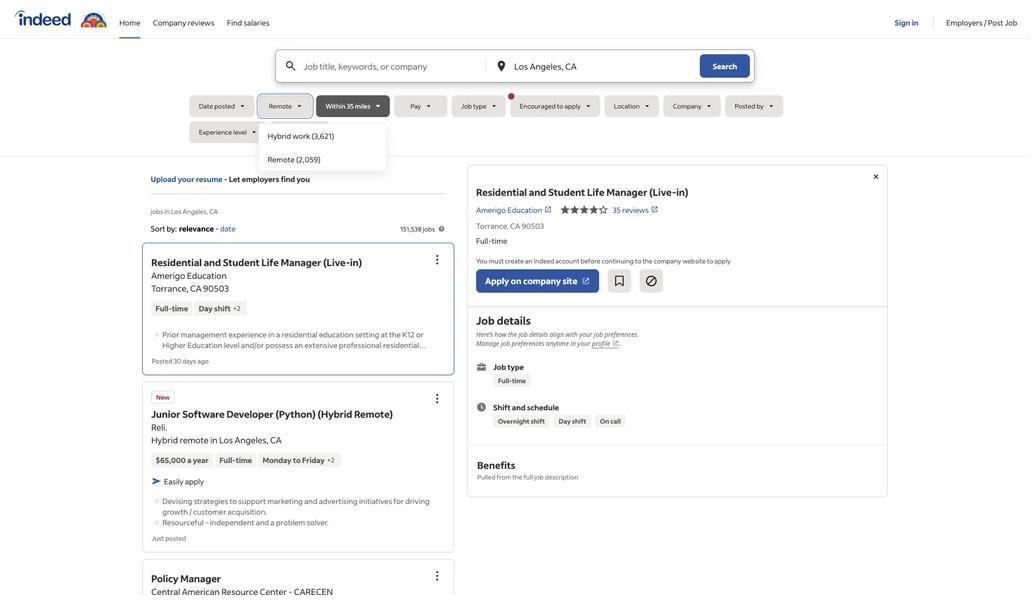 Task type: describe. For each thing, give the bounding box(es) containing it.
find
[[281, 175, 295, 184]]

at
[[381, 330, 388, 339]]

company reviews
[[153, 18, 214, 27]]

date link
[[220, 224, 236, 233]]

student for residential and student life manager (live-in)
[[549, 186, 586, 199]]

/ inside devising strategies to support marketing and advertising initiatives for driving growth / customer acquisition. resourceful - independent and a problem solver.
[[189, 507, 192, 517]]

easily
[[164, 477, 184, 487]]

0 vertical spatial education
[[508, 205, 543, 215]]

amerigo inside residential and student life manager (live-in) amerigo education torrance, ca 90503
[[151, 270, 185, 281]]

management
[[181, 330, 227, 339]]

education inside residential and student life manager (live-in) amerigo education torrance, ca 90503
[[187, 270, 227, 281]]

amerigo education
[[476, 205, 543, 215]]

policy
[[151, 573, 179, 586]]

manager for residential and student life manager (live-in)
[[607, 186, 648, 199]]

by
[[757, 102, 764, 110]]

1 horizontal spatial type
[[508, 362, 524, 372]]

remote (2,059) link
[[259, 148, 387, 171]]

company reviews link
[[153, 0, 214, 36]]

prior
[[163, 330, 179, 339]]

full-time up prior
[[156, 304, 188, 314]]

paid housing
[[488, 496, 532, 506]]

schedule
[[527, 403, 559, 413]]

company button
[[664, 95, 721, 117]]

apply on company site
[[486, 276, 578, 287]]

1 horizontal spatial company
[[654, 257, 682, 265]]

2 horizontal spatial apply
[[715, 257, 731, 265]]

los inside reli. hybrid remote in los angeles, ca
[[219, 435, 233, 446]]

time up shift and schedule
[[512, 377, 526, 385]]

here's
[[476, 330, 493, 339]]

(3,621)
[[312, 131, 334, 141]]

post
[[989, 18, 1004, 27]]

save this job image
[[613, 275, 626, 288]]

2 inside monday to friday + 2
[[331, 457, 335, 465]]

remote button
[[259, 95, 312, 117]]

posted by
[[735, 102, 764, 110]]

full- up prior
[[156, 304, 172, 314]]

posted for posted by
[[735, 102, 756, 110]]

k12
[[403, 330, 415, 339]]

experience level button
[[189, 122, 266, 143]]

3 job actions menu is collapsed image from the top
[[431, 570, 444, 583]]

employers / post job link
[[947, 0, 1018, 36]]

job down how
[[501, 340, 510, 348]]

job type button
[[452, 95, 506, 117]]

jobs in los angeles, ca
[[151, 207, 218, 216]]

level inside popup button
[[233, 128, 247, 136]]

search: Job title, keywords, or company text field
[[302, 50, 485, 82]]

2 inside day shift + 2
[[237, 305, 241, 313]]

sort by: relevance - date
[[151, 224, 236, 233]]

posted 30 days ago
[[152, 357, 209, 366]]

residential…
[[383, 340, 427, 350]]

and for residential and student life manager (live-in)
[[529, 186, 547, 199]]

residential for residential and student life manager (live-in)
[[476, 186, 527, 199]]

1 vertical spatial details
[[530, 330, 548, 339]]

or
[[416, 330, 424, 339]]

none search field containing search
[[189, 50, 841, 172]]

Edit location text field
[[512, 50, 679, 82]]

residential and student life manager (live-in)
[[476, 186, 689, 199]]

reviews for company reviews
[[188, 18, 214, 27]]

date
[[199, 102, 213, 110]]

align
[[550, 330, 564, 339]]

and for shift and schedule
[[512, 403, 526, 413]]

ago
[[198, 357, 209, 366]]

35 inside popup button
[[347, 102, 354, 110]]

upload your resume link
[[151, 174, 223, 185]]

pay
[[411, 102, 421, 110]]

you must create an indeed account before continuing to the company website to apply
[[476, 257, 731, 265]]

residential for residential and student life manager (live-in) amerigo education torrance, ca 90503
[[151, 257, 202, 269]]

friday
[[302, 456, 325, 466]]

sign in
[[895, 18, 919, 27]]

151,538
[[401, 225, 422, 233]]

job right the post
[[1005, 18, 1018, 27]]

manage job preferences anytime in your
[[476, 340, 592, 348]]

employers
[[947, 18, 983, 27]]

job inside the benefits pulled from the full job description
[[535, 473, 544, 482]]

residential and student life manager (live-in) amerigo education torrance, ca 90503
[[151, 257, 362, 294]]

$65,000
[[156, 456, 186, 466]]

easily apply
[[164, 477, 204, 487]]

find
[[227, 18, 242, 27]]

posted for posted 30 days ago
[[152, 357, 172, 366]]

before
[[581, 257, 601, 265]]

35 reviews
[[613, 205, 649, 215]]

monday to friday + 2
[[263, 456, 335, 466]]

sign
[[895, 18, 911, 27]]

find salaries
[[227, 18, 270, 27]]

0 horizontal spatial los
[[171, 207, 182, 216]]

junior software developer (python) (hybrid remote) button
[[151, 409, 393, 421]]

indeed proudly celebrates hispanic heritage month image
[[81, 11, 107, 27]]

job up here's at the bottom
[[476, 314, 495, 328]]

resume
[[196, 175, 223, 184]]

level inside prior management experience in a residential education setting at the k12 or higher education level and/or possess an extensive professional residential…
[[224, 340, 240, 350]]

0 vertical spatial details
[[497, 314, 531, 328]]

work
[[293, 131, 310, 141]]

to inside popup button
[[557, 102, 564, 110]]

angeles, inside reli. hybrid remote in los angeles, ca
[[235, 435, 269, 446]]

shift for day shift + 2
[[214, 304, 231, 314]]

+ inside day shift + 2
[[233, 305, 237, 313]]

0 vertical spatial /
[[985, 18, 987, 27]]

resourceful
[[163, 518, 204, 528]]

ca down amerigo education link
[[511, 221, 521, 231]]

0 horizontal spatial apply
[[185, 477, 204, 487]]

$65,000 a year
[[156, 456, 209, 466]]

a inside prior management experience in a residential education setting at the k12 or higher education level and/or possess an extensive professional residential…
[[276, 330, 280, 339]]

full- right 'year'
[[220, 456, 236, 466]]

solver.
[[307, 518, 329, 528]]

growth
[[163, 507, 188, 517]]

and for residential and student life manager (live-in) amerigo education torrance, ca 90503
[[204, 257, 221, 269]]

manage
[[476, 340, 500, 348]]

just
[[152, 535, 164, 543]]

profile
[[592, 340, 611, 348]]

1 vertical spatial 35
[[613, 205, 621, 215]]

description
[[545, 473, 579, 482]]

and up the solver.
[[304, 497, 318, 506]]

the inside prior management experience in a residential education setting at the k12 or higher education level and/or possess an extensive professional residential…
[[389, 330, 401, 339]]

date posted button
[[189, 95, 255, 117]]

on call
[[600, 417, 621, 426]]

education
[[319, 330, 354, 339]]

ca inside reli. hybrid remote in los angeles, ca
[[270, 435, 282, 446]]

days
[[183, 357, 196, 366]]

full
[[524, 473, 533, 482]]

full-time up shift
[[498, 377, 526, 385]]

life for residential and student life manager (live-in) amerigo education torrance, ca 90503
[[262, 257, 279, 269]]

day for day shift + 2
[[199, 304, 213, 314]]

residential
[[282, 330, 318, 339]]

full- up shift
[[498, 377, 512, 385]]

1 horizontal spatial torrance,
[[476, 221, 509, 231]]

(live- for residential and student life manager (live-in)
[[650, 186, 677, 199]]

and/or
[[241, 340, 264, 350]]

remote
[[180, 435, 209, 446]]

.
[[619, 340, 621, 348]]

4.1 out of 5 stars. link to 35 company reviews (opens in a new tab) image
[[561, 204, 609, 216]]

home link
[[119, 0, 140, 36]]

to right continuing
[[635, 257, 642, 265]]

the inside the benefits pulled from the full job description
[[513, 473, 523, 482]]

torrance, ca 90503
[[476, 221, 544, 231]]

job up preferences
[[519, 330, 528, 339]]

location
[[614, 102, 640, 110]]

to right website
[[707, 257, 714, 265]]

within 35 miles
[[326, 102, 371, 110]]

must
[[489, 257, 504, 265]]

in) for residential and student life manager (live-in)
[[677, 186, 689, 199]]

on
[[600, 417, 610, 426]]

0 vertical spatial your
[[178, 175, 195, 184]]

0 vertical spatial angeles,
[[183, 207, 208, 216]]

policy manager
[[151, 573, 221, 586]]

company for company reviews
[[153, 18, 186, 27]]

amerigo education link
[[476, 204, 552, 216]]

job actions menu is collapsed image for torrance, ca 90503
[[431, 254, 444, 266]]

policy manager button
[[151, 573, 221, 586]]

time left the monday
[[236, 456, 252, 466]]

apply
[[486, 276, 509, 287]]

the right how
[[508, 330, 517, 339]]

type inside dropdown button
[[474, 102, 487, 110]]

in up by:
[[164, 207, 170, 216]]

call
[[611, 417, 621, 426]]



Task type: locate. For each thing, give the bounding box(es) containing it.
a
[[276, 330, 280, 339], [187, 456, 192, 466], [271, 518, 275, 528]]

1 vertical spatial amerigo
[[151, 270, 185, 281]]

reviews right "4.1 out of 5 stars. link to 35 company reviews (opens in a new tab)" "image"
[[623, 205, 649, 215]]

ca inside residential and student life manager (live-in) amerigo education torrance, ca 90503
[[190, 283, 202, 294]]

1 horizontal spatial an
[[525, 257, 533, 265]]

manager for residential and student life manager (live-in) amerigo education torrance, ca 90503
[[281, 257, 322, 269]]

job inside dropdown button
[[461, 102, 472, 110]]

/
[[985, 18, 987, 27], [189, 507, 192, 517]]

0 vertical spatial apply
[[565, 102, 581, 110]]

job
[[519, 330, 528, 339], [594, 330, 603, 339], [501, 340, 510, 348], [535, 473, 544, 482]]

0 horizontal spatial company
[[153, 18, 186, 27]]

find salaries link
[[227, 0, 270, 36]]

0 vertical spatial manager
[[607, 186, 648, 199]]

the left full at the bottom right of the page
[[513, 473, 523, 482]]

90503 down amerigo education link
[[522, 221, 544, 231]]

hybrid down reli. on the left
[[151, 435, 178, 446]]

job up profile
[[594, 330, 603, 339]]

90503 inside residential and student life manager (live-in) amerigo education torrance, ca 90503
[[203, 283, 229, 294]]

0 vertical spatial 2
[[237, 305, 241, 313]]

1 vertical spatial 2
[[331, 457, 335, 465]]

30
[[174, 357, 181, 366]]

1 vertical spatial job actions menu is collapsed image
[[431, 393, 444, 406]]

0 vertical spatial remote
[[269, 102, 292, 110]]

/ left the post
[[985, 18, 987, 27]]

0 horizontal spatial -
[[205, 518, 209, 528]]

2 job actions menu is collapsed image from the top
[[431, 393, 444, 406]]

your down with
[[578, 340, 591, 348]]

prior management experience in a residential education setting at the k12 or higher education level and/or possess an extensive professional residential…
[[163, 330, 427, 350]]

company down 'indeed'
[[523, 276, 561, 287]]

salaries
[[244, 18, 270, 27]]

0 horizontal spatial student
[[223, 257, 260, 269]]

time up prior
[[172, 304, 188, 314]]

1 horizontal spatial shift
[[531, 417, 545, 426]]

the up not interested image
[[643, 257, 653, 265]]

0 vertical spatial day
[[199, 304, 213, 314]]

1 horizontal spatial 2
[[331, 457, 335, 465]]

1 horizontal spatial -
[[215, 224, 219, 233]]

0 horizontal spatial 35
[[347, 102, 354, 110]]

your right with
[[580, 330, 593, 339]]

0 horizontal spatial day
[[199, 304, 213, 314]]

to inside devising strategies to support marketing and advertising initiatives for driving growth / customer acquisition. resourceful - independent and a problem solver.
[[230, 497, 237, 506]]

residential inside residential and student life manager (live-in) amerigo education torrance, ca 90503
[[151, 257, 202, 269]]

1 vertical spatial reviews
[[623, 205, 649, 215]]

0 horizontal spatial 2
[[237, 305, 241, 313]]

support
[[239, 497, 266, 506]]

reli.
[[151, 422, 167, 433]]

1 vertical spatial /
[[189, 507, 192, 517]]

education inside prior management experience in a residential education setting at the k12 or higher education level and/or possess an extensive professional residential…
[[188, 340, 223, 350]]

1 horizontal spatial posted
[[735, 102, 756, 110]]

+ up experience
[[233, 305, 237, 313]]

apply right encouraged at the top right of page
[[565, 102, 581, 110]]

torrance, down amerigo education
[[476, 221, 509, 231]]

full-
[[476, 236, 492, 246], [156, 304, 172, 314], [498, 377, 512, 385], [220, 456, 236, 466]]

2 vertical spatial your
[[578, 340, 591, 348]]

0 vertical spatial in)
[[677, 186, 689, 199]]

site
[[563, 276, 578, 287]]

shift and schedule
[[494, 403, 559, 413]]

1 job actions menu is collapsed image from the top
[[431, 254, 444, 266]]

0 vertical spatial -
[[224, 175, 228, 184]]

1 horizontal spatial life
[[587, 186, 605, 199]]

student inside residential and student life manager (live-in) amerigo education torrance, ca 90503
[[223, 257, 260, 269]]

1 horizontal spatial in)
[[677, 186, 689, 199]]

posted inside "date posted" popup button
[[214, 102, 235, 110]]

residential
[[476, 186, 527, 199], [151, 257, 202, 269]]

ca up relevance
[[209, 207, 218, 216]]

your right upload
[[178, 175, 195, 184]]

devising strategies to support marketing and advertising initiatives for driving growth / customer acquisition. resourceful - independent and a problem solver.
[[163, 497, 430, 528]]

0 horizontal spatial in)
[[350, 257, 362, 269]]

a left problem
[[271, 518, 275, 528]]

job type inside job type dropdown button
[[461, 102, 487, 110]]

in right the sign
[[913, 18, 919, 27]]

menu containing hybrid work (3,621)
[[259, 124, 387, 172]]

1 vertical spatial residential
[[151, 257, 202, 269]]

1 vertical spatial (live-
[[323, 257, 350, 269]]

in down with
[[571, 340, 576, 348]]

reviews left find
[[188, 18, 214, 27]]

details up manage job preferences anytime in your
[[530, 330, 548, 339]]

posted for just posted
[[165, 535, 186, 543]]

35 left miles
[[347, 102, 354, 110]]

in inside sign in link
[[913, 18, 919, 27]]

day down schedule
[[559, 417, 571, 426]]

1 horizontal spatial residential
[[476, 186, 527, 199]]

reviews for 35 reviews
[[623, 205, 649, 215]]

residential up amerigo education
[[476, 186, 527, 199]]

in inside reli. hybrid remote in los angeles, ca
[[210, 435, 218, 446]]

an inside prior management experience in a residential education setting at the k12 or higher education level and/or possess an extensive professional residential…
[[295, 340, 303, 350]]

shift left on
[[572, 417, 587, 426]]

and up amerigo education link
[[529, 186, 547, 199]]

life for residential and student life manager (live-in)
[[587, 186, 605, 199]]

in) for residential and student life manager (live-in) amerigo education torrance, ca 90503
[[350, 257, 362, 269]]

1 vertical spatial company
[[673, 102, 702, 110]]

encouraged
[[520, 102, 556, 110]]

1 vertical spatial day
[[559, 417, 571, 426]]

hybrid work (3,621)
[[268, 131, 334, 141]]

1 vertical spatial angeles,
[[235, 435, 269, 446]]

hybrid left work
[[268, 131, 291, 141]]

miles
[[355, 102, 371, 110]]

in) inside residential and student life manager (live-in) amerigo education torrance, ca 90503
[[350, 257, 362, 269]]

account
[[556, 257, 580, 265]]

help icon image
[[438, 225, 446, 233]]

1 vertical spatial life
[[262, 257, 279, 269]]

to left the "friday"
[[293, 456, 301, 466]]

and down acquisition.
[[256, 518, 269, 528]]

1 horizontal spatial reviews
[[623, 205, 649, 215]]

1 vertical spatial job type
[[494, 362, 524, 372]]

posted left the 30
[[152, 357, 172, 366]]

full- up you
[[476, 236, 492, 246]]

1 vertical spatial company
[[523, 276, 561, 287]]

company
[[654, 257, 682, 265], [523, 276, 561, 287]]

junior
[[151, 409, 181, 421]]

job details
[[476, 314, 531, 328]]

junior software developer (python) (hybrid remote)
[[151, 409, 393, 421]]

extensive
[[305, 340, 338, 350]]

reli. hybrid remote in los angeles, ca
[[151, 422, 282, 446]]

jobs left help icon at the top left of the page
[[423, 225, 435, 233]]

1 vertical spatial level
[[224, 340, 240, 350]]

remote for remote
[[269, 102, 292, 110]]

in right the remote
[[210, 435, 218, 446]]

2 up experience
[[237, 305, 241, 313]]

- for let
[[224, 175, 228, 184]]

in
[[913, 18, 919, 27], [164, 207, 170, 216], [268, 330, 275, 339], [571, 340, 576, 348], [210, 435, 218, 446]]

1 vertical spatial a
[[187, 456, 192, 466]]

remote up hybrid work (3,621)
[[269, 102, 292, 110]]

/ up resourceful
[[189, 507, 192, 517]]

(live- for residential and student life manager (live-in) amerigo education torrance, ca 90503
[[323, 257, 350, 269]]

an right create
[[525, 257, 533, 265]]

(2,059)
[[296, 155, 321, 164]]

0 vertical spatial job type
[[461, 102, 487, 110]]

2 horizontal spatial manager
[[607, 186, 648, 199]]

for
[[394, 497, 404, 506]]

hybrid work (3,621) link
[[259, 124, 387, 148]]

acquisition.
[[228, 507, 267, 517]]

amerigo up torrance, ca 90503
[[476, 205, 506, 215]]

0 horizontal spatial company
[[523, 276, 561, 287]]

menu inside search field
[[259, 124, 387, 172]]

0 vertical spatial amerigo
[[476, 205, 506, 215]]

posted right date
[[214, 102, 235, 110]]

pulled
[[478, 473, 496, 482]]

1 horizontal spatial 35
[[613, 205, 621, 215]]

and up overnight shift at the bottom of the page
[[512, 403, 526, 413]]

1 horizontal spatial posted
[[214, 102, 235, 110]]

menu
[[259, 124, 387, 172]]

company inside popup button
[[523, 276, 561, 287]]

los up by:
[[171, 207, 182, 216]]

day shift + 2
[[199, 304, 241, 314]]

shift for day shift
[[572, 417, 587, 426]]

0 horizontal spatial posted
[[165, 535, 186, 543]]

2 horizontal spatial shift
[[572, 417, 587, 426]]

home
[[119, 18, 140, 27]]

2 vertical spatial job actions menu is collapsed image
[[431, 570, 444, 583]]

0 horizontal spatial shift
[[214, 304, 231, 314]]

company for company
[[673, 102, 702, 110]]

an down "residential"
[[295, 340, 303, 350]]

you
[[297, 175, 310, 184]]

1 vertical spatial 90503
[[203, 283, 229, 294]]

posted down resourceful
[[165, 535, 186, 543]]

apply right the easily
[[185, 477, 204, 487]]

a left 'year'
[[187, 456, 192, 466]]

1 vertical spatial torrance,
[[151, 283, 189, 294]]

amerigo inside amerigo education link
[[476, 205, 506, 215]]

0 vertical spatial type
[[474, 102, 487, 110]]

angeles,
[[183, 207, 208, 216], [235, 435, 269, 446]]

job type
[[461, 102, 487, 110], [494, 362, 524, 372]]

0 horizontal spatial job type
[[461, 102, 487, 110]]

possess
[[266, 340, 293, 350]]

1 horizontal spatial amerigo
[[476, 205, 506, 215]]

hybrid
[[268, 131, 291, 141], [151, 435, 178, 446]]

developer
[[227, 409, 274, 421]]

1 horizontal spatial /
[[985, 18, 987, 27]]

apply on company site button
[[476, 270, 600, 293]]

employers
[[242, 175, 279, 184]]

job right pay dropdown button at the top of the page
[[461, 102, 472, 110]]

benefits pulled from the full job description
[[478, 459, 579, 482]]

to up acquisition.
[[230, 497, 237, 506]]

1 horizontal spatial manager
[[281, 257, 322, 269]]

the
[[643, 257, 653, 265], [389, 330, 401, 339], [508, 330, 517, 339], [513, 473, 523, 482]]

in inside prior management experience in a residential education setting at the k12 or higher education level and/or possess an extensive professional residential…
[[268, 330, 275, 339]]

job type right pay dropdown button at the top of the page
[[461, 102, 487, 110]]

2 vertical spatial apply
[[185, 477, 204, 487]]

and down date link
[[204, 257, 221, 269]]

full-time up must
[[476, 236, 508, 246]]

student up "4.1 out of 5 stars. link to 35 company reviews (opens in a new tab)" "image"
[[549, 186, 586, 199]]

35 right "4.1 out of 5 stars. link to 35 company reviews (opens in a new tab)" "image"
[[613, 205, 621, 215]]

remote up find
[[268, 155, 295, 164]]

a inside devising strategies to support marketing and advertising initiatives for driving growth / customer acquisition. resourceful - independent and a problem solver.
[[271, 518, 275, 528]]

not interested image
[[645, 275, 658, 288]]

1 horizontal spatial angeles,
[[235, 435, 269, 446]]

job actions menu is collapsed image
[[431, 254, 444, 266], [431, 393, 444, 406], [431, 570, 444, 583]]

shift for overnight shift
[[531, 417, 545, 426]]

company up not interested image
[[654, 257, 682, 265]]

education down management in the left bottom of the page
[[188, 340, 223, 350]]

remote (2,059)
[[268, 155, 321, 164]]

1 vertical spatial jobs
[[423, 225, 435, 233]]

2 vertical spatial education
[[188, 340, 223, 350]]

marketing
[[268, 497, 303, 506]]

manager inside residential and student life manager (live-in) amerigo education torrance, ca 90503
[[281, 257, 322, 269]]

los right the remote
[[219, 435, 233, 446]]

and inside residential and student life manager (live-in) amerigo education torrance, ca 90503
[[204, 257, 221, 269]]

0 horizontal spatial jobs
[[151, 207, 163, 216]]

apply inside popup button
[[565, 102, 581, 110]]

full-time down reli. hybrid remote in los angeles, ca at the left
[[220, 456, 252, 466]]

posted by button
[[726, 95, 784, 117]]

shift down schedule
[[531, 417, 545, 426]]

0 horizontal spatial manager
[[180, 573, 221, 586]]

to right encouraged at the top right of page
[[557, 102, 564, 110]]

0 vertical spatial torrance,
[[476, 221, 509, 231]]

0 vertical spatial an
[[525, 257, 533, 265]]

(live- inside residential and student life manager (live-in) amerigo education torrance, ca 90503
[[323, 257, 350, 269]]

student down date
[[223, 257, 260, 269]]

in up possess
[[268, 330, 275, 339]]

remote inside remote (2,059) "link"
[[268, 155, 295, 164]]

remote)
[[354, 409, 393, 421]]

details up how
[[497, 314, 531, 328]]

1 vertical spatial type
[[508, 362, 524, 372]]

-
[[224, 175, 228, 184], [215, 224, 219, 233], [205, 518, 209, 528]]

shift up management in the left bottom of the page
[[214, 304, 231, 314]]

student for residential and student life manager (live-in) amerigo education torrance, ca 90503
[[223, 257, 260, 269]]

torrance, up prior
[[151, 283, 189, 294]]

preferences
[[512, 340, 545, 348]]

90503 up day shift + 2
[[203, 283, 229, 294]]

education up torrance, ca 90503
[[508, 205, 543, 215]]

level right experience
[[233, 128, 247, 136]]

a up possess
[[276, 330, 280, 339]]

setting
[[355, 330, 380, 339]]

amerigo
[[476, 205, 506, 215], [151, 270, 185, 281]]

job type down preferences
[[494, 362, 524, 372]]

level down experience
[[224, 340, 240, 350]]

website
[[683, 257, 706, 265]]

angeles, up relevance
[[183, 207, 208, 216]]

posted for date posted
[[214, 102, 235, 110]]

job actions menu is collapsed image for hybrid remote in los angeles, ca
[[431, 393, 444, 406]]

0 horizontal spatial hybrid
[[151, 435, 178, 446]]

None search field
[[189, 50, 841, 172]]

1 vertical spatial education
[[187, 270, 227, 281]]

problem
[[276, 518, 305, 528]]

0 vertical spatial a
[[276, 330, 280, 339]]

hybrid inside reli. hybrid remote in los angeles, ca
[[151, 435, 178, 446]]

initiatives
[[359, 497, 392, 506]]

- left date
[[215, 224, 219, 233]]

company inside "popup button"
[[673, 102, 702, 110]]

1 vertical spatial hybrid
[[151, 435, 178, 446]]

job
[[1005, 18, 1018, 27], [461, 102, 472, 110], [476, 314, 495, 328], [494, 362, 506, 372]]

0 horizontal spatial torrance,
[[151, 283, 189, 294]]

life inside residential and student life manager (live-in) amerigo education torrance, ca 90503
[[262, 257, 279, 269]]

pay button
[[394, 95, 448, 117]]

shift
[[494, 403, 511, 413]]

time down torrance, ca 90503
[[492, 236, 508, 246]]

1 horizontal spatial (live-
[[650, 186, 677, 199]]

0 vertical spatial residential
[[476, 186, 527, 199]]

0 horizontal spatial residential
[[151, 257, 202, 269]]

0 horizontal spatial 90503
[[203, 283, 229, 294]]

preferences.
[[605, 330, 639, 339]]

(hybrid
[[318, 409, 353, 421]]

1 vertical spatial your
[[580, 330, 593, 339]]

apply right website
[[715, 257, 731, 265]]

0 vertical spatial student
[[549, 186, 586, 199]]

the right at
[[389, 330, 401, 339]]

- for date
[[215, 224, 219, 233]]

0 vertical spatial (live-
[[650, 186, 677, 199]]

1 vertical spatial posted
[[165, 535, 186, 543]]

job right full at the bottom right of the page
[[535, 473, 544, 482]]

sort
[[151, 224, 165, 233]]

day for day shift
[[559, 417, 571, 426]]

(live-
[[650, 186, 677, 199], [323, 257, 350, 269]]

1 vertical spatial los
[[219, 435, 233, 446]]

shift
[[214, 304, 231, 314], [531, 417, 545, 426], [572, 417, 587, 426]]

sign in link
[[895, 1, 921, 37]]

to
[[557, 102, 564, 110], [635, 257, 642, 265], [707, 257, 714, 265], [293, 456, 301, 466], [230, 497, 237, 506]]

jobs up sort
[[151, 207, 163, 216]]

day up management in the left bottom of the page
[[199, 304, 213, 314]]

1 horizontal spatial 90503
[[522, 221, 544, 231]]

here's how the job details align with your job preferences.
[[476, 330, 639, 339]]

0 horizontal spatial angeles,
[[183, 207, 208, 216]]

1 horizontal spatial jobs
[[423, 225, 435, 233]]

1 horizontal spatial student
[[549, 186, 586, 199]]

1 horizontal spatial apply
[[565, 102, 581, 110]]

- left "let" at the top
[[224, 175, 228, 184]]

0 vertical spatial +
[[233, 305, 237, 313]]

encouraged to apply button
[[508, 93, 601, 117]]

create
[[505, 257, 524, 265]]

ca up day shift + 2
[[190, 283, 202, 294]]

upload
[[151, 175, 176, 184]]

profile link
[[592, 340, 619, 349]]

torrance,
[[476, 221, 509, 231], [151, 283, 189, 294]]

0 vertical spatial jobs
[[151, 207, 163, 216]]

level
[[233, 128, 247, 136], [224, 340, 240, 350]]

2 right the "friday"
[[331, 457, 335, 465]]

posted left the by
[[735, 102, 756, 110]]

remote for remote (2,059)
[[268, 155, 295, 164]]

driving
[[406, 497, 430, 506]]

amerigo down by:
[[151, 270, 185, 281]]

monday
[[263, 456, 292, 466]]

0 horizontal spatial (live-
[[323, 257, 350, 269]]

0 horizontal spatial type
[[474, 102, 487, 110]]

0 horizontal spatial reviews
[[188, 18, 214, 27]]

0 horizontal spatial +
[[233, 305, 237, 313]]

- inside devising strategies to support marketing and advertising initiatives for driving growth / customer acquisition. resourceful - independent and a problem solver.
[[205, 518, 209, 528]]

1 vertical spatial apply
[[715, 257, 731, 265]]

benefits
[[478, 459, 516, 472]]

posted inside "popup button"
[[735, 102, 756, 110]]

1 horizontal spatial hybrid
[[268, 131, 291, 141]]

0 vertical spatial job actions menu is collapsed image
[[431, 254, 444, 266]]

- down customer
[[205, 518, 209, 528]]

close job details image
[[870, 171, 883, 183]]

remote inside remote dropdown button
[[269, 102, 292, 110]]

+ inside monday to friday + 2
[[327, 457, 331, 465]]

torrance, inside residential and student life manager (live-in) amerigo education torrance, ca 90503
[[151, 283, 189, 294]]

angeles, down developer in the bottom of the page
[[235, 435, 269, 446]]

job down manage
[[494, 362, 506, 372]]



Task type: vqa. For each thing, say whether or not it's contained in the screenshot.
the bottom /
yes



